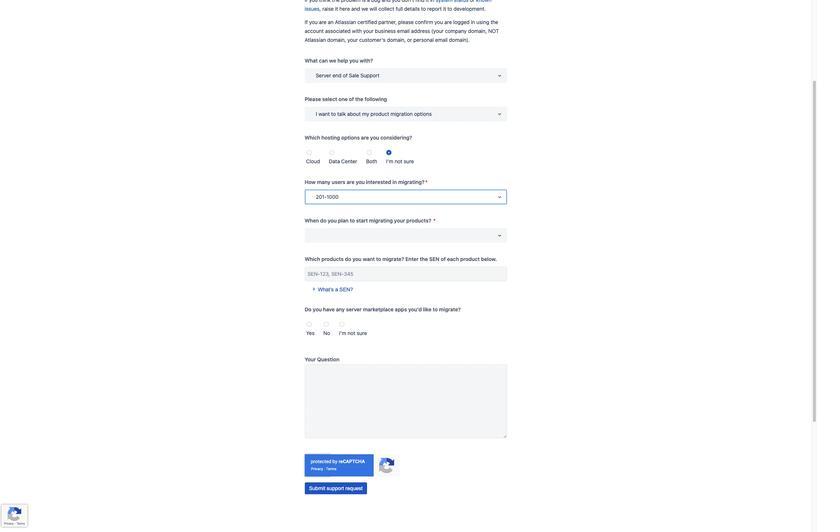 Task type: locate. For each thing, give the bounding box(es) containing it.
open image for i want to talk about my product migration options
[[495, 110, 504, 119]]

0 horizontal spatial migrate?
[[383, 256, 404, 262]]

which for which hosting options are you considering?
[[305, 134, 320, 141]]

1 vertical spatial atlassian
[[305, 37, 326, 43]]

0 vertical spatial i'm
[[386, 158, 393, 165]]

2 horizontal spatial the
[[491, 19, 498, 25]]

server
[[316, 72, 331, 79]]

certified
[[358, 19, 377, 25]]

,
[[320, 6, 321, 12]]

1 option group from the top
[[305, 145, 507, 166]]

we right the can
[[329, 57, 336, 64]]

in left using
[[471, 19, 475, 25]]

2 horizontal spatial of
[[441, 256, 446, 262]]

raise
[[322, 6, 334, 12]]

sen
[[429, 256, 440, 262]]

account
[[305, 28, 324, 34]]

not down considering?
[[395, 158, 402, 165]]

* right migrating? at top
[[425, 179, 428, 185]]

0 horizontal spatial it
[[335, 6, 338, 12]]

1 vertical spatial sure
[[357, 330, 367, 336]]

domain, down using
[[468, 28, 487, 34]]

want right i
[[319, 111, 330, 117]]

option group down "apps"
[[305, 317, 507, 338]]

migrate? left enter
[[383, 256, 404, 262]]

it
[[335, 6, 338, 12], [443, 6, 446, 12]]

0 horizontal spatial the
[[355, 96, 363, 102]]

report
[[427, 6, 442, 12]]

0 vertical spatial do
[[320, 217, 327, 224]]

1 horizontal spatial sure
[[404, 158, 414, 165]]

which
[[305, 134, 320, 141], [305, 256, 320, 262]]

you right products
[[353, 256, 362, 262]]

migrating
[[369, 217, 393, 224]]

have
[[323, 306, 335, 313]]

which left products
[[305, 256, 320, 262]]

i'm right no
[[339, 330, 346, 336]]

domain, down associated
[[327, 37, 346, 43]]

2 vertical spatial the
[[420, 256, 428, 262]]

about
[[347, 111, 361, 117]]

0 vertical spatial in
[[471, 19, 475, 25]]

0 vertical spatial want
[[319, 111, 330, 117]]

i
[[316, 111, 317, 117]]

atlassian up associated
[[335, 19, 356, 25]]

2 vertical spatial of
[[441, 256, 446, 262]]

your
[[363, 28, 374, 34], [348, 37, 358, 43], [394, 217, 405, 224]]

1 vertical spatial want
[[363, 256, 375, 262]]

2 horizontal spatial your
[[394, 217, 405, 224]]

atlassian down account
[[305, 37, 326, 43]]

of right one
[[349, 96, 354, 102]]

to left talk
[[331, 111, 336, 117]]

0 vertical spatial sure
[[404, 158, 414, 165]]

known issues
[[305, 0, 492, 12]]

1000
[[327, 194, 339, 200]]

confirm
[[415, 19, 433, 25]]

migrate?
[[383, 256, 404, 262], [439, 306, 461, 313]]

2 it from the left
[[443, 6, 446, 12]]

option group down considering?
[[305, 145, 507, 166]]

i'm
[[386, 158, 393, 165], [339, 330, 346, 336]]

using
[[477, 19, 489, 25]]

0 vertical spatial not
[[395, 158, 402, 165]]

the left sen
[[420, 256, 428, 262]]

1 horizontal spatial product
[[460, 256, 480, 262]]

1 horizontal spatial it
[[443, 6, 446, 12]]

company
[[445, 28, 467, 34]]

an
[[328, 19, 334, 25]]

0 horizontal spatial your
[[348, 37, 358, 43]]

of
[[343, 72, 348, 79], [349, 96, 354, 102], [441, 256, 446, 262]]

1 vertical spatial in
[[393, 179, 397, 185]]

open image
[[495, 110, 504, 119], [495, 193, 504, 202], [495, 231, 504, 240]]

i'm right both
[[386, 158, 393, 165]]

considering?
[[381, 134, 412, 141]]

i want to talk about my product migration options
[[316, 111, 432, 117]]

which left the hosting
[[305, 134, 320, 141]]

None radio
[[307, 150, 312, 155], [387, 150, 392, 155], [324, 322, 329, 327], [307, 150, 312, 155], [387, 150, 392, 155], [324, 322, 329, 327]]

do right when
[[320, 217, 327, 224]]

0 horizontal spatial domain,
[[327, 37, 346, 43]]

migration
[[391, 111, 413, 117]]

you'd
[[408, 306, 422, 313]]

0 horizontal spatial we
[[329, 57, 336, 64]]

to right the 'like'
[[433, 306, 438, 313]]

1 horizontal spatial in
[[471, 19, 475, 25]]

1 vertical spatial options
[[341, 134, 360, 141]]

options right the hosting
[[341, 134, 360, 141]]

one
[[339, 96, 348, 102]]

0 vertical spatial i'm not sure
[[386, 158, 414, 165]]

to right report
[[448, 6, 452, 12]]

1 horizontal spatial do
[[345, 256, 351, 262]]

1 it from the left
[[335, 6, 338, 12]]

product right my
[[371, 111, 389, 117]]

sure up migrating? at top
[[404, 158, 414, 165]]

of right sen
[[441, 256, 446, 262]]

2 open image from the top
[[495, 193, 504, 202]]

products?
[[406, 217, 431, 224]]

1 horizontal spatial options
[[414, 111, 432, 117]]

0 horizontal spatial want
[[319, 111, 330, 117]]

2 vertical spatial your
[[394, 217, 405, 224]]

option group containing yes
[[305, 317, 507, 338]]

1 horizontal spatial email
[[435, 37, 448, 43]]

* right the products?
[[433, 217, 436, 224]]

sen?
[[340, 287, 353, 293]]

sure
[[404, 158, 414, 165], [357, 330, 367, 336]]

the up not
[[491, 19, 498, 25]]

option group
[[305, 145, 507, 166], [305, 317, 507, 338]]

your right migrating at the left top of page
[[394, 217, 405, 224]]

0 horizontal spatial email
[[397, 28, 410, 34]]

start
[[356, 217, 368, 224]]

you left considering?
[[370, 134, 379, 141]]

1 horizontal spatial atlassian
[[335, 19, 356, 25]]

1 open image from the top
[[495, 110, 504, 119]]

logged
[[453, 19, 470, 25]]

0 vertical spatial the
[[491, 19, 498, 25]]

email down (your
[[435, 37, 448, 43]]

to left report
[[421, 6, 426, 12]]

many
[[317, 179, 331, 185]]

product
[[371, 111, 389, 117], [460, 256, 480, 262]]

0 vertical spatial open image
[[495, 110, 504, 119]]

not down server
[[348, 330, 355, 336]]

the inside if you are an atlassian certified partner, please confirm you are logged in using the account associated with your business email address (your company domain, not atlassian domain, your customer's domain, or personal email domain).
[[491, 19, 498, 25]]

options right migration
[[414, 111, 432, 117]]

0 vertical spatial option group
[[305, 145, 507, 166]]

1 vertical spatial migrate?
[[439, 306, 461, 313]]

a
[[335, 287, 338, 293]]

atlassian
[[335, 19, 356, 25], [305, 37, 326, 43]]

2 vertical spatial open image
[[495, 231, 504, 240]]

1 vertical spatial which
[[305, 256, 320, 262]]

it left here
[[335, 6, 338, 12]]

*
[[425, 179, 428, 185], [433, 217, 436, 224]]

if
[[305, 19, 308, 25]]

question
[[317, 356, 339, 363]]

we
[[362, 6, 368, 12], [329, 57, 336, 64]]

you
[[309, 19, 318, 25], [435, 19, 443, 25], [350, 57, 358, 64], [370, 134, 379, 141], [356, 179, 365, 185], [328, 217, 337, 224], [353, 256, 362, 262], [313, 306, 322, 313]]

option group for considering?
[[305, 145, 507, 166]]

email down please on the top of page
[[397, 28, 410, 34]]

0 horizontal spatial not
[[348, 330, 355, 336]]

you right the if
[[309, 19, 318, 25]]

0 vertical spatial options
[[414, 111, 432, 117]]

1 vertical spatial we
[[329, 57, 336, 64]]

, raise it here and we will collect full details to report it to development.
[[320, 6, 486, 12]]

data center
[[329, 158, 357, 165]]

do
[[320, 217, 327, 224], [345, 256, 351, 262]]

migrate? right the 'like'
[[439, 306, 461, 313]]

i'm not sure down server
[[339, 330, 367, 336]]

are up company
[[445, 19, 452, 25]]

sure down server
[[357, 330, 367, 336]]

do right products
[[345, 256, 351, 262]]

2 which from the top
[[305, 256, 320, 262]]

in right interested
[[393, 179, 397, 185]]

known issues link
[[305, 0, 492, 12]]

are left an
[[319, 19, 327, 25]]

1 horizontal spatial of
[[349, 96, 354, 102]]

1 vertical spatial email
[[435, 37, 448, 43]]

to up which products do you want to migrate? enter the sen of each product below. text field
[[376, 256, 381, 262]]

it right report
[[443, 6, 446, 12]]

1 vertical spatial open image
[[495, 193, 504, 202]]

1 horizontal spatial i'm
[[386, 158, 393, 165]]

submit support request button
[[305, 483, 367, 495]]

you left plan at the top
[[328, 217, 337, 224]]

2 option group from the top
[[305, 317, 507, 338]]

want right products
[[363, 256, 375, 262]]

domain, left or
[[387, 37, 406, 43]]

select
[[322, 96, 337, 102]]

i'm not sure up migrating? at top
[[386, 158, 414, 165]]

1 horizontal spatial the
[[420, 256, 428, 262]]

your down certified
[[363, 28, 374, 34]]

of right end
[[343, 72, 348, 79]]

0 horizontal spatial of
[[343, 72, 348, 79]]

0 vertical spatial *
[[425, 179, 428, 185]]

0 vertical spatial product
[[371, 111, 389, 117]]

support
[[327, 486, 344, 492]]

option group containing cloud
[[305, 145, 507, 166]]

0 vertical spatial we
[[362, 6, 368, 12]]

product right each
[[460, 256, 480, 262]]

0 horizontal spatial do
[[320, 217, 327, 224]]

want
[[319, 111, 330, 117], [363, 256, 375, 262]]

the up the about
[[355, 96, 363, 102]]

1 vertical spatial the
[[355, 96, 363, 102]]

when
[[305, 217, 319, 224]]

201-
[[316, 194, 327, 200]]

please
[[398, 19, 414, 25]]

0 horizontal spatial i'm
[[339, 330, 346, 336]]

migrating?
[[398, 179, 425, 185]]

below.
[[481, 256, 497, 262]]

do you have any server marketplace apps you'd like to migrate?
[[305, 306, 461, 313]]

1 vertical spatial not
[[348, 330, 355, 336]]

each
[[447, 256, 459, 262]]

1 which from the top
[[305, 134, 320, 141]]

0 vertical spatial which
[[305, 134, 320, 141]]

1 vertical spatial *
[[433, 217, 436, 224]]

what
[[305, 57, 318, 64]]

full
[[396, 6, 403, 12]]

address
[[411, 28, 430, 34]]

0 horizontal spatial options
[[341, 134, 360, 141]]

2 horizontal spatial domain,
[[468, 28, 487, 34]]

open image
[[495, 71, 504, 80]]

we left will
[[362, 6, 368, 12]]

to right plan at the top
[[350, 217, 355, 224]]

you right 'do'
[[313, 306, 322, 313]]

your down with
[[348, 37, 358, 43]]

1 vertical spatial option group
[[305, 317, 507, 338]]

None radio
[[329, 150, 335, 155], [367, 150, 372, 155], [307, 322, 312, 327], [340, 322, 345, 327], [329, 150, 335, 155], [367, 150, 372, 155], [307, 322, 312, 327], [340, 322, 345, 327]]

0 horizontal spatial i'm not sure
[[339, 330, 367, 336]]

0 horizontal spatial product
[[371, 111, 389, 117]]

options
[[414, 111, 432, 117], [341, 134, 360, 141]]

with
[[352, 28, 362, 34]]

in
[[471, 19, 475, 25], [393, 179, 397, 185]]

0 vertical spatial your
[[363, 28, 374, 34]]

if you are an atlassian certified partner, please confirm you are logged in using the account associated with your business email address (your company domain, not atlassian domain, your customer's domain, or personal email domain).
[[305, 19, 499, 43]]



Task type: describe. For each thing, give the bounding box(es) containing it.
apps
[[395, 306, 407, 313]]

details
[[404, 6, 420, 12]]

please
[[305, 96, 321, 102]]

help
[[338, 57, 348, 64]]

any
[[336, 306, 345, 313]]

end
[[333, 72, 342, 79]]

what can we help you with?
[[305, 57, 373, 64]]

issues
[[305, 6, 320, 12]]

1 vertical spatial product
[[460, 256, 480, 262]]

with?
[[360, 57, 373, 64]]

server
[[346, 306, 362, 313]]

talk
[[337, 111, 346, 117]]

0 vertical spatial atlassian
[[335, 19, 356, 25]]

are right users
[[347, 179, 355, 185]]

0 horizontal spatial in
[[393, 179, 397, 185]]

(your
[[431, 28, 444, 34]]

1 horizontal spatial domain,
[[387, 37, 406, 43]]

1 vertical spatial your
[[348, 37, 358, 43]]

business
[[375, 28, 396, 34]]

server end of sale support
[[316, 72, 380, 79]]

center
[[341, 158, 357, 165]]

sale
[[349, 72, 359, 79]]

submit
[[309, 486, 325, 492]]

201-1000
[[316, 194, 339, 200]]

Your Question text field
[[305, 365, 507, 439]]

open image for 201-1000
[[495, 193, 504, 202]]

partner,
[[379, 19, 397, 25]]

submit support request
[[309, 486, 363, 492]]

0 horizontal spatial atlassian
[[305, 37, 326, 43]]

option group for marketplace
[[305, 317, 507, 338]]

1 horizontal spatial *
[[433, 217, 436, 224]]

1 horizontal spatial not
[[395, 158, 402, 165]]

which for which products do you want to migrate? enter the sen of each product below.
[[305, 256, 320, 262]]

1 vertical spatial do
[[345, 256, 351, 262]]

no
[[324, 330, 330, 336]]

what's a sen? button
[[305, 278, 358, 297]]

you right the help
[[350, 57, 358, 64]]

0 horizontal spatial *
[[425, 179, 428, 185]]

and
[[351, 6, 360, 12]]

1 horizontal spatial your
[[363, 28, 374, 34]]

0 vertical spatial of
[[343, 72, 348, 79]]

3 open image from the top
[[495, 231, 504, 240]]

following
[[365, 96, 387, 102]]

interested
[[366, 179, 391, 185]]

your question
[[305, 356, 339, 363]]

which products do you want to migrate? enter the sen of each product below.
[[305, 256, 497, 262]]

0 horizontal spatial sure
[[357, 330, 367, 336]]

1 horizontal spatial migrate?
[[439, 306, 461, 313]]

when do you plan to start migrating your products? *
[[305, 217, 436, 224]]

development.
[[454, 6, 486, 12]]

1 vertical spatial of
[[349, 96, 354, 102]]

your
[[305, 356, 316, 363]]

will
[[370, 6, 377, 12]]

data
[[329, 158, 340, 165]]

do
[[305, 306, 312, 313]]

which hosting options are you considering?
[[305, 134, 412, 141]]

users
[[332, 179, 345, 185]]

in inside if you are an atlassian certified partner, please confirm you are logged in using the account associated with your business email address (your company domain, not atlassian domain, your customer's domain, or personal email domain).
[[471, 19, 475, 25]]

plan
[[338, 217, 349, 224]]

both
[[366, 158, 377, 165]]

1 vertical spatial i'm
[[339, 330, 346, 336]]

like
[[423, 306, 432, 313]]

collect
[[379, 6, 394, 12]]

how
[[305, 179, 316, 185]]

you left interested
[[356, 179, 365, 185]]

please select one of the following
[[305, 96, 387, 102]]

hosting
[[322, 134, 340, 141]]

1 horizontal spatial want
[[363, 256, 375, 262]]

products
[[322, 256, 344, 262]]

can
[[319, 57, 328, 64]]

0 vertical spatial migrate?
[[383, 256, 404, 262]]

marketplace
[[363, 306, 394, 313]]

1 horizontal spatial we
[[362, 6, 368, 12]]

personal
[[414, 37, 434, 43]]

request
[[346, 486, 363, 492]]

Which products do you want to migrate? Enter the SEN of each product below.  text field
[[305, 267, 507, 282]]

how many users are you interested in migrating? *
[[305, 179, 428, 185]]

here
[[340, 6, 350, 12]]

known
[[476, 0, 492, 3]]

not
[[488, 28, 499, 34]]

my
[[362, 111, 369, 117]]

support
[[361, 72, 380, 79]]

you up (your
[[435, 19, 443, 25]]

customer's
[[359, 37, 386, 43]]

1 horizontal spatial i'm not sure
[[386, 158, 414, 165]]

enter
[[406, 256, 419, 262]]

0 vertical spatial email
[[397, 28, 410, 34]]

are down my
[[361, 134, 369, 141]]

what's
[[318, 287, 334, 293]]

or
[[407, 37, 412, 43]]

1 vertical spatial i'm not sure
[[339, 330, 367, 336]]

cloud
[[306, 158, 320, 165]]



Task type: vqa. For each thing, say whether or not it's contained in the screenshot.
Bamboo link
no



